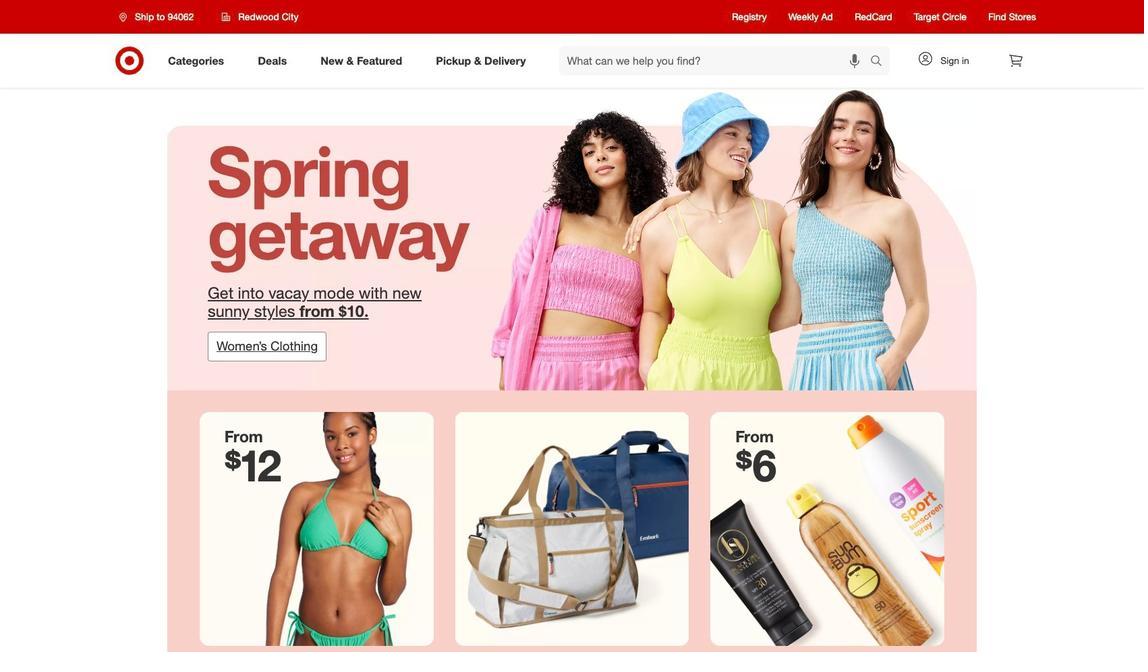 Task type: describe. For each thing, give the bounding box(es) containing it.
What can we help you find? suggestions appear below search field
[[559, 46, 874, 76]]

spring getaway image
[[167, 88, 977, 391]]



Task type: vqa. For each thing, say whether or not it's contained in the screenshot.
the "spring getaway" image
yes



